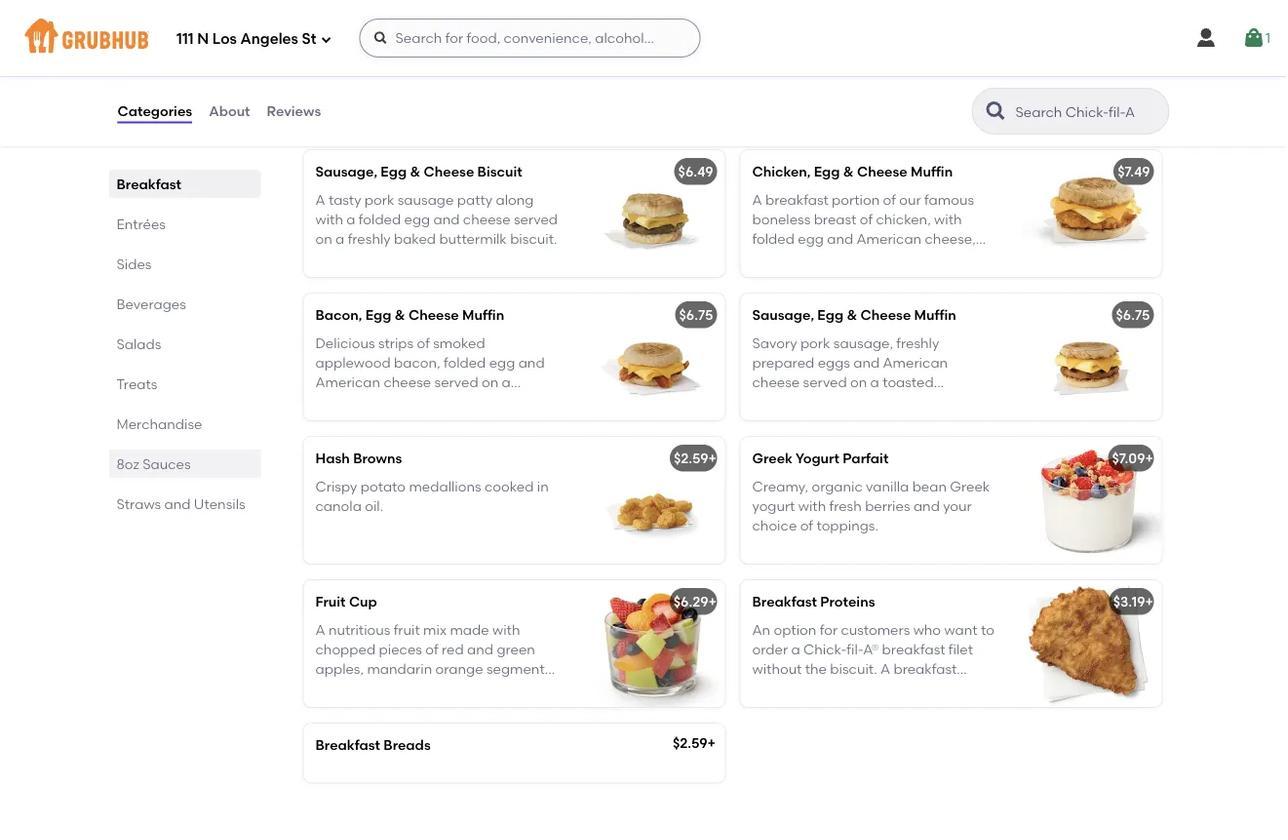 Task type: vqa. For each thing, say whether or not it's contained in the screenshot.
the rightmost the St
no



Task type: locate. For each thing, give the bounding box(es) containing it.
1 horizontal spatial sausage,
[[752, 307, 814, 323]]

smoked inside 'delicious strips of smoked applewood bacon along with folded egg and cheese served on a freshly baked buttermilk biscuit.'
[[870, 48, 922, 64]]

freshly
[[942, 87, 984, 104], [348, 231, 391, 247], [897, 334, 939, 351]]

smoked
[[870, 48, 922, 64], [433, 334, 485, 351]]

a
[[929, 87, 938, 104], [346, 211, 355, 227], [336, 231, 345, 247], [820, 250, 829, 267], [502, 374, 511, 390], [871, 374, 880, 390]]

egg up portion
[[814, 163, 840, 180]]

buttermilk inside 'delicious strips of smoked applewood bacon along with folded egg and cheese served on a freshly baked buttermilk biscuit.'
[[798, 107, 865, 124]]

1 vertical spatial biscuit.
[[510, 231, 557, 247]]

0 vertical spatial pork
[[365, 191, 394, 208]]

2 horizontal spatial multigrain
[[886, 250, 954, 267]]

0 vertical spatial baked
[[752, 107, 794, 124]]

1 vertical spatial smoked
[[433, 334, 485, 351]]

biscuit for chicken, egg & cheese biscuit
[[474, 20, 519, 37]]

english left muffin.
[[752, 270, 799, 287]]

0 horizontal spatial biscuit.
[[510, 231, 557, 247]]

toasted inside savory pork sausage, freshly prepared eggs and american cheese served on a toasted multigrain english muffin.
[[883, 374, 934, 390]]

chicken,
[[876, 211, 931, 227]]

cheese up sausage,
[[861, 307, 911, 323]]

on
[[909, 87, 926, 104], [316, 231, 332, 247], [800, 250, 816, 267], [482, 374, 499, 390], [850, 374, 867, 390]]

1 vertical spatial toasted
[[883, 374, 934, 390]]

1 horizontal spatial freshly
[[897, 334, 939, 351]]

1 horizontal spatial applewood
[[752, 67, 828, 84]]

2 horizontal spatial svg image
[[1242, 26, 1266, 50]]

1 vertical spatial freshly
[[348, 231, 391, 247]]

0 vertical spatial chicken,
[[316, 20, 374, 37]]

breakfast left proteins
[[752, 593, 817, 610]]

muffin.
[[491, 394, 536, 410], [873, 394, 919, 410]]

egg for chicken, egg & cheese muffin
[[814, 163, 840, 180]]

0 horizontal spatial pork
[[365, 191, 394, 208]]

buttermilk down patty
[[439, 231, 507, 247]]

choice
[[752, 517, 797, 534]]

a for a tasty pork sausage patty along with a folded egg and cheese served on a freshly baked buttermilk biscuit.
[[316, 191, 325, 208]]

fruit cup image
[[579, 580, 725, 707]]

cheese up bacon,
[[409, 307, 459, 323]]

0 horizontal spatial multigrain
[[370, 394, 438, 410]]

muffin. up the parfait
[[873, 394, 919, 410]]

0 vertical spatial buttermilk
[[798, 107, 865, 124]]

famous
[[925, 191, 974, 208]]

strips up bacon
[[815, 48, 851, 64]]

with down famous
[[934, 211, 962, 227]]

breakfast for breakfast breads
[[316, 737, 380, 753]]

baked for applewood
[[752, 107, 794, 124]]

cheese down prepared
[[752, 374, 800, 390]]

berries
[[865, 497, 910, 514]]

svg image
[[1195, 26, 1218, 50], [1242, 26, 1266, 50], [320, 34, 332, 45]]

& up bacon,
[[395, 307, 405, 323]]

proteins
[[821, 593, 875, 610]]

breakfast
[[117, 176, 181, 192], [752, 593, 817, 610], [316, 737, 380, 753]]

0 horizontal spatial greek
[[752, 450, 793, 467]]

on inside savory pork sausage, freshly prepared eggs and american cheese served on a toasted multigrain english muffin.
[[850, 374, 867, 390]]

0 vertical spatial greek
[[752, 450, 793, 467]]

along
[[877, 67, 915, 84], [496, 191, 534, 208]]

breakfast tab
[[117, 174, 253, 194]]

of inside 'delicious strips of smoked applewood bacon along with folded egg and cheese served on a freshly baked buttermilk biscuit.'
[[854, 48, 867, 64]]

1 vertical spatial delicious
[[316, 334, 375, 351]]

multigrain
[[886, 250, 954, 267], [370, 394, 438, 410], [752, 394, 820, 410]]

with
[[918, 67, 946, 84], [316, 211, 343, 227], [934, 211, 962, 227], [799, 497, 826, 514]]

1 vertical spatial along
[[496, 191, 534, 208]]

freshly inside 'delicious strips of smoked applewood bacon along with folded egg and cheese served on a freshly baked buttermilk biscuit.'
[[942, 87, 984, 104]]

muffin down cheese,
[[914, 307, 957, 323]]

&
[[407, 20, 417, 37], [410, 163, 421, 180], [843, 163, 854, 180], [395, 307, 405, 323], [847, 307, 857, 323]]

multigrain inside a breakfast portion of our famous boneless breast of chicken, with folded egg and american cheese, served on a toasted multigrain english muffin.
[[886, 250, 954, 267]]

strips inside delicious strips of smoked applewood bacon, folded egg and american cheese served on a toasted multigrain english muffin.
[[378, 334, 414, 351]]

1 vertical spatial greek
[[950, 478, 990, 494]]

muffin. up cooked
[[491, 394, 536, 410]]

1 horizontal spatial strips
[[815, 48, 851, 64]]

sausage, up tasty
[[316, 163, 377, 180]]

1 muffin. from the left
[[491, 394, 536, 410]]

cheese inside 'delicious strips of smoked applewood bacon along with folded egg and cheese served on a freshly baked buttermilk biscuit.'
[[811, 87, 859, 104]]

1 horizontal spatial $6.75
[[1116, 307, 1150, 323]]

& right svg image
[[407, 20, 417, 37]]

1 horizontal spatial along
[[877, 67, 915, 84]]

chicken, up breakfast
[[752, 163, 811, 180]]

1 vertical spatial baked
[[394, 231, 436, 247]]

delicious
[[752, 48, 812, 64], [316, 334, 375, 351]]

american
[[857, 231, 922, 247], [883, 354, 948, 371], [316, 374, 380, 390]]

treats tab
[[117, 374, 253, 394]]

cheese up sausage
[[424, 163, 474, 180]]

cheese for chicken, egg & cheese biscuit
[[420, 20, 471, 37]]

sausage, up savory
[[752, 307, 814, 323]]

egg right 'bacon,'
[[366, 307, 392, 323]]

1 vertical spatial buttermilk
[[439, 231, 507, 247]]

boneless
[[752, 211, 811, 227]]

delicious for delicious strips of smoked applewood bacon, folded egg and american cheese served on a toasted multigrain english muffin.
[[316, 334, 375, 351]]

prepared
[[752, 354, 815, 371]]

1 vertical spatial sausage,
[[752, 307, 814, 323]]

folded down tasty
[[359, 211, 401, 227]]

buttermilk inside a tasty pork sausage patty along with a folded egg and cheese served on a freshly baked buttermilk biscuit.
[[439, 231, 507, 247]]

a left tasty
[[316, 191, 325, 208]]

of left our
[[883, 191, 896, 208]]

2 vertical spatial american
[[316, 374, 380, 390]]

biscuit.
[[869, 107, 916, 124], [510, 231, 557, 247]]

1 vertical spatial breakfast
[[752, 593, 817, 610]]

greek up "creamy,"
[[752, 450, 793, 467]]

toasted up the hash
[[316, 394, 367, 410]]

folded
[[949, 67, 992, 84], [359, 211, 401, 227], [752, 231, 795, 247], [444, 354, 486, 371]]

salads tab
[[117, 334, 253, 354]]

a for a breakfast portion of our famous boneless breast of chicken, with folded egg and american cheese, served on a toasted multigrain english muffin.
[[752, 191, 762, 208]]

multigrain down bacon,
[[370, 394, 438, 410]]

Search Chick-fil-A search field
[[1014, 102, 1163, 121]]

cheese down patty
[[463, 211, 511, 227]]

multigrain inside savory pork sausage, freshly prepared eggs and american cheese served on a toasted multigrain english muffin.
[[752, 394, 820, 410]]

a inside savory pork sausage, freshly prepared eggs and american cheese served on a toasted multigrain english muffin.
[[871, 374, 880, 390]]

1 vertical spatial pork
[[801, 334, 830, 351]]

& up sausage,
[[847, 307, 857, 323]]

served inside a tasty pork sausage patty along with a folded egg and cheese served on a freshly baked buttermilk biscuit.
[[514, 211, 558, 227]]

0 vertical spatial toasted
[[832, 250, 883, 267]]

muffin up famous
[[911, 163, 953, 180]]

folded up search icon
[[949, 67, 992, 84]]

reviews
[[267, 103, 321, 119]]

1 horizontal spatial greek
[[950, 478, 990, 494]]

served
[[862, 87, 906, 104], [514, 211, 558, 227], [752, 250, 796, 267], [435, 374, 478, 390], [803, 374, 847, 390]]

a up boneless
[[752, 191, 762, 208]]

applewood down 'bacon,'
[[316, 354, 391, 371]]

bacon, egg & cheese biscuit image
[[1016, 7, 1162, 134]]

& for bacon, egg & cheese muffin
[[395, 307, 405, 323]]

0 vertical spatial strips
[[815, 48, 851, 64]]

chicken,
[[316, 20, 374, 37], [752, 163, 811, 180]]

chicken, right angeles
[[316, 20, 374, 37]]

+ for fruit cup
[[709, 593, 717, 610]]

biscuit. for bacon
[[869, 107, 916, 124]]

smoked up bacon,
[[433, 334, 485, 351]]

in
[[537, 478, 549, 494]]

pork inside savory pork sausage, freshly prepared eggs and american cheese served on a toasted multigrain english muffin.
[[801, 334, 830, 351]]

of right "choice"
[[800, 517, 813, 534]]

freshly right sausage,
[[897, 334, 939, 351]]

english up medallions
[[441, 394, 487, 410]]

smoked for along
[[870, 48, 922, 64]]

strips up bacon,
[[378, 334, 414, 351]]

0 horizontal spatial applewood
[[316, 354, 391, 371]]

1 vertical spatial biscuit
[[478, 163, 523, 180]]

2 $6.75 from the left
[[1116, 307, 1150, 323]]

buttermilk down bacon
[[798, 107, 865, 124]]

0 vertical spatial biscuit.
[[869, 107, 916, 124]]

smoked up bacon
[[870, 48, 922, 64]]

1 horizontal spatial muffin.
[[873, 394, 919, 410]]

111 n los angeles st
[[177, 30, 316, 48]]

savory pork sausage, freshly prepared eggs and american cheese served on a toasted multigrain english muffin.
[[752, 334, 948, 410]]

yogurt
[[752, 497, 795, 514]]

applewood for american
[[316, 354, 391, 371]]

merchandise
[[117, 415, 202, 432]]

+ for hash browns
[[709, 450, 717, 467]]

chicken, egg & cheese biscuit image
[[579, 7, 725, 134]]

greek
[[752, 450, 793, 467], [950, 478, 990, 494]]

0 vertical spatial sausage,
[[316, 163, 377, 180]]

cheese right svg image
[[420, 20, 471, 37]]

$3.19
[[1113, 593, 1145, 610]]

folded inside 'delicious strips of smoked applewood bacon along with folded egg and cheese served on a freshly baked buttermilk biscuit.'
[[949, 67, 992, 84]]

sausage, egg & cheese muffin image
[[1016, 294, 1162, 420]]

baked down sausage
[[394, 231, 436, 247]]

american down 'bacon,'
[[316, 374, 380, 390]]

0 horizontal spatial muffin.
[[491, 394, 536, 410]]

with down tasty
[[316, 211, 343, 227]]

cheese down bacon
[[811, 87, 859, 104]]

freshly inside savory pork sausage, freshly prepared eggs and american cheese served on a toasted multigrain english muffin.
[[897, 334, 939, 351]]

0 horizontal spatial buttermilk
[[439, 231, 507, 247]]

breakfast proteins image
[[1016, 580, 1162, 707]]

multigrain down cheese,
[[886, 250, 954, 267]]

0 horizontal spatial strips
[[378, 334, 414, 351]]

smoked inside delicious strips of smoked applewood bacon, folded egg and american cheese served on a toasted multigrain english muffin.
[[433, 334, 485, 351]]

0 horizontal spatial a
[[316, 191, 325, 208]]

biscuit
[[474, 20, 519, 37], [478, 163, 523, 180]]

0 horizontal spatial baked
[[394, 231, 436, 247]]

cheese up portion
[[857, 163, 908, 180]]

0 horizontal spatial sausage,
[[316, 163, 377, 180]]

sausage, egg & cheese muffin
[[752, 307, 957, 323]]

2 horizontal spatial freshly
[[942, 87, 984, 104]]

cheese
[[420, 20, 471, 37], [424, 163, 474, 180], [857, 163, 908, 180], [409, 307, 459, 323], [861, 307, 911, 323]]

1 horizontal spatial biscuit.
[[869, 107, 916, 124]]

american down chicken,
[[857, 231, 922, 247]]

2 vertical spatial toasted
[[316, 394, 367, 410]]

and inside a tasty pork sausage patty along with a folded egg and cheese served on a freshly baked buttermilk biscuit.
[[434, 211, 460, 227]]

$6.29 +
[[674, 593, 717, 610]]

1 horizontal spatial a
[[752, 191, 762, 208]]

8oz sauces tab
[[117, 454, 253, 474]]

2 vertical spatial breakfast
[[316, 737, 380, 753]]

1 horizontal spatial breakfast
[[316, 737, 380, 753]]

1 horizontal spatial buttermilk
[[798, 107, 865, 124]]

and
[[782, 87, 808, 104], [434, 211, 460, 227], [827, 231, 854, 247], [518, 354, 545, 371], [854, 354, 880, 371], [164, 495, 191, 512], [914, 497, 940, 514]]

english inside a breakfast portion of our famous boneless breast of chicken, with folded egg and american cheese, served on a toasted multigrain english muffin.
[[752, 270, 799, 287]]

toasted inside a breakfast portion of our famous boneless breast of chicken, with folded egg and american cheese, served on a toasted multigrain english muffin.
[[832, 250, 883, 267]]

egg inside a tasty pork sausage patty along with a folded egg and cheese served on a freshly baked buttermilk biscuit.
[[404, 211, 430, 227]]

vanilla
[[866, 478, 909, 494]]

breakfast inside tab
[[117, 176, 181, 192]]

1 horizontal spatial pork
[[801, 334, 830, 351]]

delicious strips of smoked applewood bacon along with folded egg and cheese served on a freshly baked buttermilk biscuit. button
[[741, 7, 1162, 134]]

0 vertical spatial $2.59 +
[[674, 450, 717, 467]]

on inside a tasty pork sausage patty along with a folded egg and cheese served on a freshly baked buttermilk biscuit.
[[316, 231, 332, 247]]

multigrain down prepared
[[752, 394, 820, 410]]

1 horizontal spatial english
[[752, 270, 799, 287]]

egg up sausage
[[381, 163, 407, 180]]

cooked
[[485, 478, 534, 494]]

sides tab
[[117, 254, 253, 274]]

and inside a breakfast portion of our famous boneless breast of chicken, with folded egg and american cheese, served on a toasted multigrain english muffin.
[[827, 231, 854, 247]]

cheese for sausage, egg & cheese biscuit
[[424, 163, 474, 180]]

0 horizontal spatial breakfast
[[117, 176, 181, 192]]

1 horizontal spatial smoked
[[870, 48, 922, 64]]

$2.59 +
[[674, 450, 717, 467], [673, 735, 716, 751]]

0 vertical spatial applewood
[[752, 67, 828, 84]]

& for chicken, egg & cheese muffin
[[843, 163, 854, 180]]

biscuit. inside a tasty pork sausage patty along with a folded egg and cheese served on a freshly baked buttermilk biscuit.
[[510, 231, 557, 247]]

1 vertical spatial strips
[[378, 334, 414, 351]]

$2.59
[[674, 450, 709, 467], [673, 735, 708, 751]]

1 a from the left
[[316, 191, 325, 208]]

and inside delicious strips of smoked applewood bacon, folded egg and american cheese served on a toasted multigrain english muffin.
[[518, 354, 545, 371]]

0 horizontal spatial chicken,
[[316, 20, 374, 37]]

2 horizontal spatial breakfast
[[752, 593, 817, 610]]

folded inside delicious strips of smoked applewood bacon, folded egg and american cheese served on a toasted multigrain english muffin.
[[444, 354, 486, 371]]

chicken, egg & cheese muffin image
[[1016, 150, 1162, 277]]

0 horizontal spatial $6.75
[[679, 307, 713, 323]]

breakfast up entrées
[[117, 176, 181, 192]]

freshly inside a tasty pork sausage patty along with a folded egg and cheese served on a freshly baked buttermilk biscuit.
[[348, 231, 391, 247]]

english down the eggs
[[823, 394, 870, 410]]

toasted down sausage,
[[883, 374, 934, 390]]

0 horizontal spatial freshly
[[348, 231, 391, 247]]

baked up breakfast
[[752, 107, 794, 124]]

sausage, egg & cheese biscuit image
[[579, 150, 725, 277]]

svg image inside the 1 button
[[1242, 26, 1266, 50]]

a inside a tasty pork sausage patty along with a folded egg and cheese served on a freshly baked buttermilk biscuit.
[[316, 191, 325, 208]]

$6.75
[[679, 307, 713, 323], [1116, 307, 1150, 323]]

0 vertical spatial along
[[877, 67, 915, 84]]

served inside delicious strips of smoked applewood bacon, folded egg and american cheese served on a toasted multigrain english muffin.
[[435, 374, 478, 390]]

1 vertical spatial $2.59 +
[[673, 735, 716, 751]]

folded inside a tasty pork sausage patty along with a folded egg and cheese served on a freshly baked buttermilk biscuit.
[[359, 211, 401, 227]]

1 vertical spatial american
[[883, 354, 948, 371]]

muffin for bacon, egg & cheese muffin
[[462, 307, 504, 323]]

angeles
[[240, 30, 298, 48]]

2 vertical spatial freshly
[[897, 334, 939, 351]]

pork
[[365, 191, 394, 208], [801, 334, 830, 351]]

0 vertical spatial american
[[857, 231, 922, 247]]

breast
[[814, 211, 857, 227]]

on inside 'delicious strips of smoked applewood bacon along with folded egg and cheese served on a freshly baked buttermilk biscuit.'
[[909, 87, 926, 104]]

$7.19
[[684, 20, 713, 37]]

1 vertical spatial applewood
[[316, 354, 391, 371]]

with right bacon
[[918, 67, 946, 84]]

2 a from the left
[[752, 191, 762, 208]]

& up sausage
[[410, 163, 421, 180]]

0 vertical spatial smoked
[[870, 48, 922, 64]]

egg
[[752, 87, 778, 104], [404, 211, 430, 227], [798, 231, 824, 247], [489, 354, 515, 371]]

egg down muffin.
[[818, 307, 844, 323]]

delicious inside 'delicious strips of smoked applewood bacon along with folded egg and cheese served on a freshly baked buttermilk biscuit.'
[[752, 48, 812, 64]]

$3.19 +
[[1113, 593, 1154, 610]]

egg right st
[[377, 20, 403, 37]]

1 horizontal spatial multigrain
[[752, 394, 820, 410]]

delicious for delicious strips of smoked applewood bacon along with folded egg and cheese served on a freshly baked buttermilk biscuit.
[[752, 48, 812, 64]]

english inside delicious strips of smoked applewood bacon, folded egg and american cheese served on a toasted multigrain english muffin.
[[441, 394, 487, 410]]

freshly down tasty
[[348, 231, 391, 247]]

straws and utensils tab
[[117, 493, 253, 514]]

egg for sausage, egg & cheese biscuit
[[381, 163, 407, 180]]

sausage,
[[316, 163, 377, 180], [752, 307, 814, 323]]

1 vertical spatial chicken,
[[752, 163, 811, 180]]

biscuit for sausage, egg & cheese biscuit
[[478, 163, 523, 180]]

1 horizontal spatial chicken,
[[752, 163, 811, 180]]

with inside 'delicious strips of smoked applewood bacon along with folded egg and cheese served on a freshly baked buttermilk biscuit.'
[[918, 67, 946, 84]]

freshly left search icon
[[942, 87, 984, 104]]

a inside a breakfast portion of our famous boneless breast of chicken, with folded egg and american cheese, served on a toasted multigrain english muffin.
[[752, 191, 762, 208]]

0 horizontal spatial smoked
[[433, 334, 485, 351]]

pork right tasty
[[365, 191, 394, 208]]

1 $6.75 from the left
[[679, 307, 713, 323]]

cheese inside a tasty pork sausage patty along with a folded egg and cheese served on a freshly baked buttermilk biscuit.
[[463, 211, 511, 227]]

toasted up muffin.
[[832, 250, 883, 267]]

a inside 'delicious strips of smoked applewood bacon along with folded egg and cheese served on a freshly baked buttermilk biscuit.'
[[929, 87, 938, 104]]

american inside savory pork sausage, freshly prepared eggs and american cheese served on a toasted multigrain english muffin.
[[883, 354, 948, 371]]

biscuit. inside 'delicious strips of smoked applewood bacon along with folded egg and cheese served on a freshly baked buttermilk biscuit.'
[[869, 107, 916, 124]]

salads
[[117, 335, 161, 352]]

cheese down bacon,
[[384, 374, 431, 390]]

along right patty
[[496, 191, 534, 208]]

0 horizontal spatial along
[[496, 191, 534, 208]]

american inside a breakfast portion of our famous boneless breast of chicken, with folded egg and american cheese, served on a toasted multigrain english muffin.
[[857, 231, 922, 247]]

breakfast left breads
[[316, 737, 380, 753]]

2 horizontal spatial english
[[823, 394, 870, 410]]

0 vertical spatial biscuit
[[474, 20, 519, 37]]

pork up the eggs
[[801, 334, 830, 351]]

folded right bacon,
[[444, 354, 486, 371]]

tasty
[[329, 191, 361, 208]]

greek inside creamy, organic vanilla bean greek yogurt with fresh berries and your choice of toppings.
[[950, 478, 990, 494]]

strips inside 'delicious strips of smoked applewood bacon along with folded egg and cheese served on a freshly baked buttermilk biscuit.'
[[815, 48, 851, 64]]

sausage, for pork
[[752, 307, 814, 323]]

delicious inside delicious strips of smoked applewood bacon, folded egg and american cheese served on a toasted multigrain english muffin.
[[316, 334, 375, 351]]

svg image
[[373, 30, 389, 46]]

crispy potato medallions cooked in canola oil.
[[316, 478, 549, 514]]

folded down boneless
[[752, 231, 795, 247]]

and inside savory pork sausage, freshly prepared eggs and american cheese served on a toasted multigrain english muffin.
[[854, 354, 880, 371]]

0 vertical spatial delicious
[[752, 48, 812, 64]]

2 muffin. from the left
[[873, 394, 919, 410]]

served inside a breakfast portion of our famous boneless breast of chicken, with folded egg and american cheese, served on a toasted multigrain english muffin.
[[752, 250, 796, 267]]

egg for sausage, egg & cheese muffin
[[818, 307, 844, 323]]

+ for greek yogurt parfait
[[1145, 450, 1154, 467]]

0 horizontal spatial english
[[441, 394, 487, 410]]

of up bacon,
[[417, 334, 430, 351]]

1 horizontal spatial baked
[[752, 107, 794, 124]]

of up bacon
[[854, 48, 867, 64]]

yogurt
[[796, 450, 840, 467]]

0 vertical spatial breakfast
[[117, 176, 181, 192]]

applewood inside 'delicious strips of smoked applewood bacon along with folded egg and cheese served on a freshly baked buttermilk biscuit.'
[[752, 67, 828, 84]]

greek yogurt parfait image
[[1016, 437, 1162, 564]]

0 horizontal spatial delicious
[[316, 334, 375, 351]]

with down the organic
[[799, 497, 826, 514]]

applewood inside delicious strips of smoked applewood bacon, folded egg and american cheese served on a toasted multigrain english muffin.
[[316, 354, 391, 371]]

& up portion
[[843, 163, 854, 180]]

strips for bacon,
[[378, 334, 414, 351]]

baked
[[752, 107, 794, 124], [394, 231, 436, 247]]

along right bacon
[[877, 67, 915, 84]]

baked inside a tasty pork sausage patty along with a folded egg and cheese served on a freshly baked buttermilk biscuit.
[[394, 231, 436, 247]]

baked inside 'delicious strips of smoked applewood bacon along with folded egg and cheese served on a freshly baked buttermilk biscuit.'
[[752, 107, 794, 124]]

american down sausage,
[[883, 354, 948, 371]]

a inside a breakfast portion of our famous boneless breast of chicken, with folded egg and american cheese, served on a toasted multigrain english muffin.
[[820, 250, 829, 267]]

1 horizontal spatial delicious
[[752, 48, 812, 64]]

applewood left bacon
[[752, 67, 828, 84]]

0 vertical spatial freshly
[[942, 87, 984, 104]]

greek up your
[[950, 478, 990, 494]]

a
[[316, 191, 325, 208], [752, 191, 762, 208]]

muffin up delicious strips of smoked applewood bacon, folded egg and american cheese served on a toasted multigrain english muffin.
[[462, 307, 504, 323]]



Task type: describe. For each thing, give the bounding box(es) containing it.
egg inside a breakfast portion of our famous boneless breast of chicken, with folded egg and american cheese, served on a toasted multigrain english muffin.
[[798, 231, 824, 247]]

muffin for chicken, egg & cheese muffin
[[911, 163, 953, 180]]

main navigation navigation
[[0, 0, 1286, 76]]

egg for chicken, egg & cheese biscuit
[[377, 20, 403, 37]]

about
[[209, 103, 250, 119]]

st
[[302, 30, 316, 48]]

folded inside a breakfast portion of our famous boneless breast of chicken, with folded egg and american cheese, served on a toasted multigrain english muffin.
[[752, 231, 795, 247]]

applewood for egg
[[752, 67, 828, 84]]

delicious strips of smoked applewood bacon, folded egg and american cheese served on a toasted multigrain english muffin.
[[316, 334, 545, 410]]

with inside a breakfast portion of our famous boneless breast of chicken, with folded egg and american cheese, served on a toasted multigrain english muffin.
[[934, 211, 962, 227]]

muffin for sausage, egg & cheese muffin
[[914, 307, 957, 323]]

on inside a breakfast portion of our famous boneless breast of chicken, with folded egg and american cheese, served on a toasted multigrain english muffin.
[[800, 250, 816, 267]]

1 button
[[1242, 20, 1271, 56]]

a inside delicious strips of smoked applewood bacon, folded egg and american cheese served on a toasted multigrain english muffin.
[[502, 374, 511, 390]]

Search for food, convenience, alcohol... search field
[[359, 19, 701, 58]]

pork inside a tasty pork sausage patty along with a folded egg and cheese served on a freshly baked buttermilk biscuit.
[[365, 191, 394, 208]]

entrées tab
[[117, 214, 253, 234]]

of inside delicious strips of smoked applewood bacon, folded egg and american cheese served on a toasted multigrain english muffin.
[[417, 334, 430, 351]]

biscuit. for along
[[510, 231, 557, 247]]

bacon,
[[394, 354, 440, 371]]

served inside 'delicious strips of smoked applewood bacon along with folded egg and cheese served on a freshly baked buttermilk biscuit.'
[[862, 87, 906, 104]]

freshly for with
[[942, 87, 984, 104]]

0 horizontal spatial svg image
[[320, 34, 332, 45]]

crispy
[[316, 478, 357, 494]]

and inside creamy, organic vanilla bean greek yogurt with fresh berries and your choice of toppings.
[[914, 497, 940, 514]]

chicken, egg & cheese muffin
[[752, 163, 953, 180]]

search icon image
[[985, 99, 1008, 123]]

cheese,
[[925, 231, 976, 247]]

potato
[[361, 478, 406, 494]]

reviews button
[[266, 76, 322, 146]]

american inside delicious strips of smoked applewood bacon, folded egg and american cheese served on a toasted multigrain english muffin.
[[316, 374, 380, 390]]

& for chicken, egg & cheese biscuit
[[407, 20, 417, 37]]

sauces
[[143, 455, 191, 472]]

buttermilk for patty
[[439, 231, 507, 247]]

and inside tab
[[164, 495, 191, 512]]

muffin. inside delicious strips of smoked applewood bacon, folded egg and american cheese served on a toasted multigrain english muffin.
[[491, 394, 536, 410]]

1 vertical spatial $2.59
[[673, 735, 708, 751]]

breakfast
[[766, 191, 829, 208]]

categories
[[118, 103, 192, 119]]

along inside 'delicious strips of smoked applewood bacon along with folded egg and cheese served on a freshly baked buttermilk biscuit.'
[[877, 67, 915, 84]]

fresh
[[829, 497, 862, 514]]

hash
[[316, 450, 350, 467]]

egg inside delicious strips of smoked applewood bacon, folded egg and american cheese served on a toasted multigrain english muffin.
[[489, 354, 515, 371]]

along inside a tasty pork sausage patty along with a folded egg and cheese served on a freshly baked buttermilk biscuit.
[[496, 191, 534, 208]]

cup
[[349, 593, 377, 610]]

egg for bacon, egg & cheese muffin
[[366, 307, 392, 323]]

strips for bacon
[[815, 48, 851, 64]]

$6.75 for savory pork sausage, freshly prepared eggs and american cheese served on a toasted multigrain english muffin.
[[1116, 307, 1150, 323]]

chicken, for chicken, egg & cheese biscuit
[[316, 20, 374, 37]]

english inside savory pork sausage, freshly prepared eggs and american cheese served on a toasted multigrain english muffin.
[[823, 394, 870, 410]]

los
[[212, 30, 237, 48]]

bacon
[[831, 67, 874, 84]]

browns
[[353, 450, 402, 467]]

our
[[900, 191, 921, 208]]

beverages tab
[[117, 294, 253, 314]]

cheese inside savory pork sausage, freshly prepared eggs and american cheese served on a toasted multigrain english muffin.
[[752, 374, 800, 390]]

creamy,
[[752, 478, 809, 494]]

sausage, egg & cheese biscuit
[[316, 163, 523, 180]]

muffin.
[[802, 270, 847, 287]]

$6.29
[[674, 593, 709, 610]]

chicken, egg & cheese biscuit
[[316, 20, 519, 37]]

bacon, egg & cheese muffin
[[316, 307, 504, 323]]

hash browns image
[[579, 437, 725, 564]]

with inside a tasty pork sausage patty along with a folded egg and cheese served on a freshly baked buttermilk biscuit.
[[316, 211, 343, 227]]

of inside creamy, organic vanilla bean greek yogurt with fresh berries and your choice of toppings.
[[800, 517, 813, 534]]

$7.09
[[1112, 450, 1145, 467]]

oil.
[[365, 497, 383, 514]]

utensils
[[194, 495, 245, 512]]

sausage, for tasty
[[316, 163, 377, 180]]

111
[[177, 30, 194, 48]]

portion
[[832, 191, 880, 208]]

baked for patty
[[394, 231, 436, 247]]

cheese for chicken, egg & cheese muffin
[[857, 163, 908, 180]]

with inside creamy, organic vanilla bean greek yogurt with fresh berries and your choice of toppings.
[[799, 497, 826, 514]]

breads
[[384, 737, 431, 753]]

n
[[197, 30, 209, 48]]

about button
[[208, 76, 251, 146]]

$7.49
[[1118, 163, 1150, 180]]

smoked for folded
[[433, 334, 485, 351]]

muffin. inside savory pork sausage, freshly prepared eggs and american cheese served on a toasted multigrain english muffin.
[[873, 394, 919, 410]]

hash browns
[[316, 450, 402, 467]]

$6.49
[[678, 163, 713, 180]]

cheese for sausage, egg & cheese muffin
[[861, 307, 911, 323]]

straws and utensils
[[117, 495, 245, 512]]

your
[[943, 497, 972, 514]]

toasted inside delicious strips of smoked applewood bacon, folded egg and american cheese served on a toasted multigrain english muffin.
[[316, 394, 367, 410]]

of down portion
[[860, 211, 873, 227]]

a breakfast portion of our famous boneless breast of chicken, with folded egg and american cheese, served on a toasted multigrain english muffin.
[[752, 191, 976, 287]]

fruit
[[316, 593, 346, 610]]

greek yogurt parfait
[[752, 450, 889, 467]]

parfait
[[843, 450, 889, 467]]

+ for breakfast proteins
[[1145, 593, 1154, 610]]

multigrain inside delicious strips of smoked applewood bacon, folded egg and american cheese served on a toasted multigrain english muffin.
[[370, 394, 438, 410]]

breakfast breads
[[316, 737, 431, 753]]

savory
[[752, 334, 797, 351]]

0 vertical spatial $2.59
[[674, 450, 709, 467]]

merchandise tab
[[117, 414, 253, 434]]

egg inside 'delicious strips of smoked applewood bacon along with folded egg and cheese served on a freshly baked buttermilk biscuit.'
[[752, 87, 778, 104]]

entrées
[[117, 216, 166, 232]]

$7.09 +
[[1112, 450, 1154, 467]]

breakfast for breakfast proteins
[[752, 593, 817, 610]]

delicious strips of smoked applewood bacon along with folded egg and cheese served on a freshly baked buttermilk biscuit.
[[752, 48, 992, 124]]

$6.75 for delicious strips of smoked applewood bacon, folded egg and american cheese served on a toasted multigrain english muffin.
[[679, 307, 713, 323]]

fruit cup
[[316, 593, 377, 610]]

sausage
[[398, 191, 454, 208]]

bean
[[913, 478, 947, 494]]

cheese inside delicious strips of smoked applewood bacon, folded egg and american cheese served on a toasted multigrain english muffin.
[[384, 374, 431, 390]]

creamy, organic vanilla bean greek yogurt with fresh berries and your choice of toppings.
[[752, 478, 990, 534]]

eggs
[[818, 354, 850, 371]]

beverages
[[117, 296, 186, 312]]

canola
[[316, 497, 362, 514]]

breakfast proteins
[[752, 593, 875, 610]]

& for sausage, egg & cheese muffin
[[847, 307, 857, 323]]

a tasty pork sausage patty along with a folded egg and cheese served on a freshly baked buttermilk biscuit.
[[316, 191, 558, 247]]

sausage,
[[834, 334, 893, 351]]

cheese for bacon, egg & cheese muffin
[[409, 307, 459, 323]]

bacon, egg & cheese muffin image
[[579, 294, 725, 420]]

1 horizontal spatial svg image
[[1195, 26, 1218, 50]]

toppings.
[[817, 517, 879, 534]]

bacon,
[[316, 307, 362, 323]]

freshly for a
[[348, 231, 391, 247]]

8oz
[[117, 455, 139, 472]]

1
[[1266, 30, 1271, 46]]

treats
[[117, 375, 157, 392]]

organic
[[812, 478, 863, 494]]

straws
[[117, 495, 161, 512]]

on inside delicious strips of smoked applewood bacon, folded egg and american cheese served on a toasted multigrain english muffin.
[[482, 374, 499, 390]]

& for sausage, egg & cheese biscuit
[[410, 163, 421, 180]]

patty
[[457, 191, 493, 208]]

chicken, for chicken, egg & cheese muffin
[[752, 163, 811, 180]]

sides
[[117, 256, 152, 272]]

medallions
[[409, 478, 481, 494]]

8oz sauces
[[117, 455, 191, 472]]

buttermilk for applewood
[[798, 107, 865, 124]]

served inside savory pork sausage, freshly prepared eggs and american cheese served on a toasted multigrain english muffin.
[[803, 374, 847, 390]]

and inside 'delicious strips of smoked applewood bacon along with folded egg and cheese served on a freshly baked buttermilk biscuit.'
[[782, 87, 808, 104]]

categories button
[[117, 76, 193, 146]]



